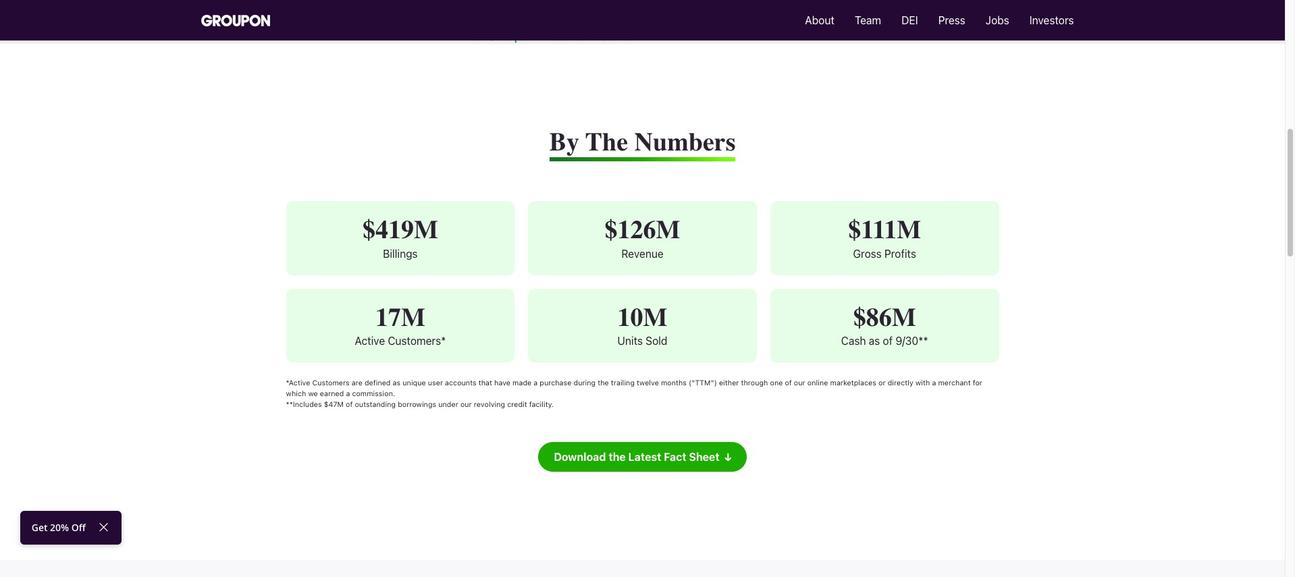 Task type: locate. For each thing, give the bounding box(es) containing it.
2 vertical spatial or
[[879, 379, 886, 387]]

borrowings
[[398, 401, 437, 409]]

2 horizontal spatial of
[[883, 335, 893, 347]]

or down 'if'
[[473, 29, 484, 43]]

our right the 'under'
[[461, 401, 472, 409]]

1 vertical spatial of
[[785, 379, 792, 387]]

please
[[783, 10, 820, 25]]

teams.
[[596, 29, 634, 43]]

which
[[286, 390, 306, 398]]

1 horizontal spatial as
[[869, 335, 881, 347]]

a left question,
[[718, 10, 725, 25]]

active
[[355, 335, 385, 347]]

1 vertical spatial as
[[393, 379, 401, 387]]

0 vertical spatial are
[[506, 10, 524, 25]]

customer service link
[[890, 10, 990, 25]]

our inside if you are a customer or merchant and have a question, please contact our customer service or groupon merchant teams.
[[869, 10, 887, 25]]

1 horizontal spatial are
[[506, 10, 524, 25]]

accounts
[[445, 379, 477, 387]]

the
[[598, 379, 609, 387], [609, 451, 626, 464]]

0 vertical spatial our
[[869, 10, 887, 25]]

if
[[473, 10, 480, 25]]

of inside $86m cash as of 9/30**
[[883, 335, 893, 347]]

sheet
[[689, 451, 720, 464]]

contact
[[823, 10, 865, 25]]

1 vertical spatial are
[[352, 379, 363, 387]]

$111m gross profits
[[849, 215, 922, 260]]

("ttm")
[[689, 379, 717, 387]]

billings
[[383, 248, 418, 260]]

or
[[593, 10, 605, 25], [473, 29, 484, 43], [879, 379, 886, 387]]

are up commission.
[[352, 379, 363, 387]]

1 horizontal spatial have
[[689, 10, 715, 25]]

customers
[[312, 379, 350, 387]]

1 vertical spatial the
[[609, 451, 626, 464]]

0 vertical spatial the
[[598, 379, 609, 387]]

revolving
[[474, 401, 505, 409]]

or left directly
[[879, 379, 886, 387]]

merchant
[[608, 10, 661, 25], [939, 379, 971, 387]]

question,
[[728, 10, 780, 25]]

earned
[[320, 390, 344, 398]]

download the latest fact sheet link
[[539, 443, 747, 472]]

$419m
[[363, 215, 438, 245]]

as right cash
[[869, 335, 881, 347]]

unique
[[403, 379, 426, 387]]

our
[[869, 10, 887, 25], [794, 379, 806, 387], [461, 401, 472, 409]]

under
[[439, 401, 459, 409]]

are for defined
[[352, 379, 363, 387]]

a right made
[[534, 379, 538, 387]]

0 horizontal spatial merchant
[[608, 10, 661, 25]]

have
[[689, 10, 715, 25], [495, 379, 511, 387]]

our left online
[[794, 379, 806, 387]]

of right one
[[785, 379, 792, 387]]

1 horizontal spatial or
[[593, 10, 605, 25]]

one
[[770, 379, 783, 387]]

*active customers are defined as unique user accounts that have made a purchase during the trailing twelve months ("ttm") either through one of our online marketplaces or directly with a merchant for which we earned a commission. **includes $47m of outstanding borrowings under our revolving credit facility. download the latest fact sheet
[[286, 379, 983, 464]]

press
[[939, 14, 966, 26]]

0 vertical spatial as
[[869, 335, 881, 347]]

groupon
[[487, 29, 536, 43]]

latest
[[629, 451, 662, 464]]

as
[[869, 335, 881, 347], [393, 379, 401, 387]]

2 vertical spatial of
[[346, 401, 353, 409]]

during
[[574, 379, 596, 387]]

2 horizontal spatial our
[[869, 10, 887, 25]]

1 horizontal spatial our
[[794, 379, 806, 387]]

$86m
[[854, 302, 916, 333]]

download
[[554, 451, 606, 464]]

**includes
[[286, 401, 322, 409]]

0 horizontal spatial have
[[495, 379, 511, 387]]

20%
[[50, 522, 69, 534]]

the left latest
[[609, 451, 626, 464]]

0 horizontal spatial of
[[346, 401, 353, 409]]

get 20% off
[[32, 522, 86, 534]]

have right and
[[689, 10, 715, 25]]

0 horizontal spatial our
[[461, 401, 472, 409]]

1 horizontal spatial merchant
[[939, 379, 971, 387]]

are inside "*active customers are defined as unique user accounts that have made a purchase during the trailing twelve months ("ttm") either through one of our online marketplaces or directly with a merchant for which we earned a commission. **includes $47m of outstanding borrowings under our revolving credit facility. download the latest fact sheet"
[[352, 379, 363, 387]]

1 vertical spatial merchant
[[939, 379, 971, 387]]

merchant left 'for'
[[939, 379, 971, 387]]

2 horizontal spatial or
[[879, 379, 886, 387]]

a
[[527, 10, 534, 25], [718, 10, 725, 25], [534, 379, 538, 387], [933, 379, 937, 387], [346, 390, 350, 398]]

dei link
[[895, 5, 925, 35]]

by
[[550, 127, 580, 158]]

0 vertical spatial merchant
[[608, 10, 661, 25]]

merchant inside "*active customers are defined as unique user accounts that have made a purchase during the trailing twelve months ("ttm") either through one of our online marketplaces or directly with a merchant for which we earned a commission. **includes $47m of outstanding borrowings under our revolving credit facility. download the latest fact sheet"
[[939, 379, 971, 387]]

or up teams.
[[593, 10, 605, 25]]

0 horizontal spatial are
[[352, 379, 363, 387]]

merchant up teams.
[[608, 10, 661, 25]]

1 horizontal spatial of
[[785, 379, 792, 387]]

twelve
[[637, 379, 659, 387]]

through
[[741, 379, 768, 387]]

1 vertical spatial our
[[794, 379, 806, 387]]

are
[[506, 10, 524, 25], [352, 379, 363, 387]]

have right that
[[495, 379, 511, 387]]

of down $86m
[[883, 335, 893, 347]]

of right $47m
[[346, 401, 353, 409]]

0 vertical spatial have
[[689, 10, 715, 25]]

of
[[883, 335, 893, 347], [785, 379, 792, 387], [346, 401, 353, 409]]

have inside if you are a customer or merchant and have a question, please contact our customer service or groupon merchant teams.
[[689, 10, 715, 25]]

directly
[[888, 379, 914, 387]]

as inside $86m cash as of 9/30**
[[869, 335, 881, 347]]

0 horizontal spatial as
[[393, 379, 401, 387]]

team
[[855, 14, 882, 26]]

0 horizontal spatial or
[[473, 29, 484, 43]]

0 vertical spatial of
[[883, 335, 893, 347]]

as left unique
[[393, 379, 401, 387]]

$86m cash as of 9/30**
[[842, 302, 929, 347]]

gross
[[854, 248, 882, 260]]

are up groupon
[[506, 10, 524, 25]]

our left dei link
[[869, 10, 887, 25]]

the right during
[[598, 379, 609, 387]]

$126m
[[605, 215, 681, 245]]

customer
[[537, 10, 590, 25]]

1 vertical spatial have
[[495, 379, 511, 387]]

a up groupon merchant link
[[527, 10, 534, 25]]

credit
[[507, 401, 527, 409]]

are inside if you are a customer or merchant and have a question, please contact our customer service or groupon merchant teams.
[[506, 10, 524, 25]]



Task type: describe. For each thing, give the bounding box(es) containing it.
trailing
[[611, 379, 635, 387]]

purchase
[[540, 379, 572, 387]]

profits
[[885, 248, 917, 260]]

investors
[[1030, 14, 1075, 26]]

numbers
[[635, 127, 736, 158]]

$47m
[[324, 401, 344, 409]]

0 vertical spatial or
[[593, 10, 605, 25]]

10m
[[618, 302, 668, 333]]

units
[[618, 335, 643, 347]]

that
[[479, 379, 492, 387]]

team link
[[848, 5, 888, 35]]

sold
[[646, 335, 668, 347]]

fact
[[664, 451, 687, 464]]

cash
[[842, 335, 866, 347]]

revenue
[[622, 248, 664, 260]]

merchant
[[539, 29, 593, 43]]

merchant inside if you are a customer or merchant and have a question, please contact our customer service or groupon merchant teams.
[[608, 10, 661, 25]]

the
[[586, 127, 628, 158]]

groupon merchant link
[[487, 29, 593, 43]]

17m
[[376, 302, 425, 333]]

months
[[661, 379, 687, 387]]

by the numbers
[[550, 127, 736, 158]]

$111m
[[849, 215, 922, 245]]

17m active customers*
[[355, 302, 446, 347]]

we
[[308, 390, 318, 398]]

marketplaces
[[831, 379, 877, 387]]

1 vertical spatial or
[[473, 29, 484, 43]]

with
[[916, 379, 930, 387]]

or inside "*active customers are defined as unique user accounts that have made a purchase during the trailing twelve months ("ttm") either through one of our online marketplaces or directly with a merchant for which we earned a commission. **includes $47m of outstanding borrowings under our revolving credit facility. download the latest fact sheet"
[[879, 379, 886, 387]]

user
[[428, 379, 443, 387]]

as inside "*active customers are defined as unique user accounts that have made a purchase during the trailing twelve months ("ttm") either through one of our online marketplaces or directly with a merchant for which we earned a commission. **includes $47m of outstanding borrowings under our revolving credit facility. download the latest fact sheet"
[[393, 379, 401, 387]]

dei
[[902, 14, 918, 26]]

if you are a customer or merchant and have a question, please contact our customer service or groupon merchant teams.
[[473, 10, 990, 43]]

*active
[[286, 379, 310, 387]]

for
[[973, 379, 983, 387]]

about link
[[799, 5, 842, 35]]

jobs
[[986, 14, 1010, 26]]

press link
[[932, 5, 973, 35]]

facility.
[[529, 401, 554, 409]]

outstanding
[[355, 401, 396, 409]]

customers*
[[388, 335, 446, 347]]

are for a
[[506, 10, 524, 25]]

and
[[664, 10, 685, 25]]

online
[[808, 379, 829, 387]]

you
[[483, 10, 503, 25]]

defined
[[365, 379, 391, 387]]

a right with
[[933, 379, 937, 387]]

10m units sold
[[618, 302, 668, 347]]

jobs link
[[979, 5, 1017, 35]]

off
[[71, 522, 86, 534]]

investors link
[[1023, 5, 1081, 35]]

made
[[513, 379, 532, 387]]

a right earned
[[346, 390, 350, 398]]

customer
[[890, 10, 945, 25]]

get
[[32, 522, 48, 534]]

9/30**
[[896, 335, 929, 347]]

have inside "*active customers are defined as unique user accounts that have made a purchase during the trailing twelve months ("ttm") either through one of our online marketplaces or directly with a merchant for which we earned a commission. **includes $47m of outstanding borrowings under our revolving credit facility. download the latest fact sheet"
[[495, 379, 511, 387]]

commission.
[[352, 390, 395, 398]]

either
[[719, 379, 739, 387]]

$126m revenue
[[605, 215, 681, 260]]

2 vertical spatial our
[[461, 401, 472, 409]]

about
[[805, 14, 835, 26]]

$419m billings
[[363, 215, 438, 260]]

service
[[948, 10, 990, 25]]



Task type: vqa. For each thing, say whether or not it's contained in the screenshot.
EITHER
yes



